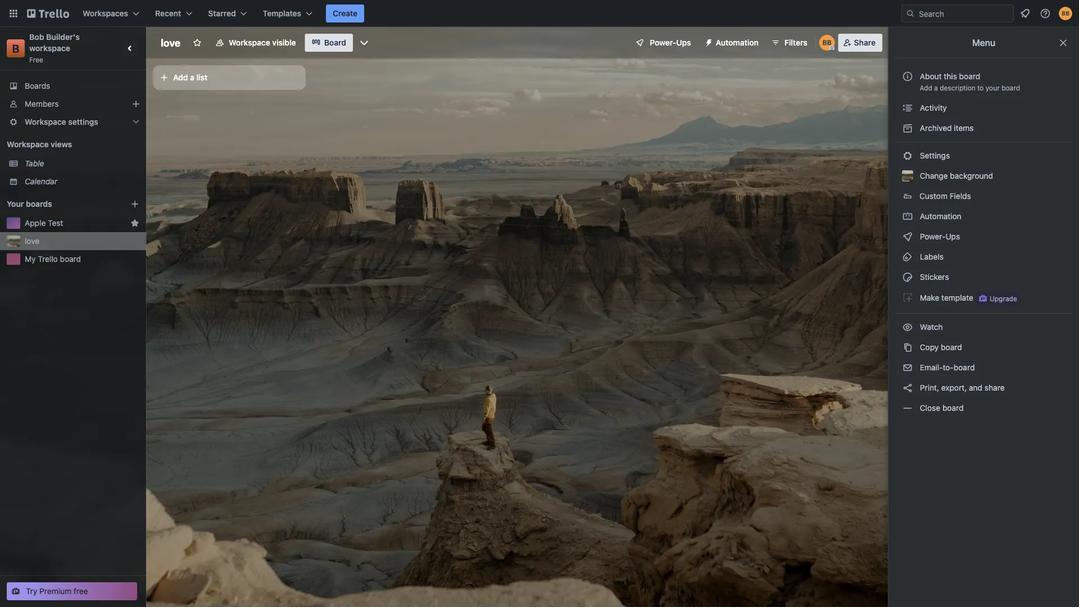 Task type: describe. For each thing, give the bounding box(es) containing it.
trello
[[38, 254, 58, 264]]

1 vertical spatial ups
[[946, 232, 960, 241]]

items
[[954, 123, 974, 133]]

automation inside button
[[716, 38, 759, 47]]

board
[[324, 38, 346, 47]]

change background link
[[896, 167, 1073, 185]]

power-ups inside power-ups link
[[918, 232, 963, 241]]

builder's
[[46, 32, 80, 42]]

board inside "copy board" link
[[941, 343, 962, 352]]

add inside add a list button
[[173, 73, 188, 82]]

make template
[[918, 293, 974, 302]]

board link
[[305, 34, 353, 52]]

sm image for labels
[[902, 251, 914, 263]]

fields
[[950, 191, 971, 201]]

activity link
[[896, 99, 1073, 117]]

email-to-board
[[918, 363, 975, 372]]

menu
[[973, 37, 996, 48]]

sm image for watch
[[902, 322, 914, 333]]

a inside about this board add a description to your board
[[935, 84, 938, 92]]

background
[[950, 171, 994, 180]]

settings
[[918, 151, 950, 160]]

love inside love link
[[25, 236, 39, 246]]

activity
[[918, 103, 947, 112]]

open information menu image
[[1040, 8, 1051, 19]]

members
[[25, 99, 59, 109]]

print,
[[920, 383, 939, 392]]

power- inside button
[[650, 38, 677, 47]]

settings
[[68, 117, 98, 127]]

share
[[985, 383, 1005, 392]]

archived
[[920, 123, 952, 133]]

visible
[[272, 38, 296, 47]]

star or unstar board image
[[193, 38, 202, 47]]

stickers link
[[896, 268, 1073, 286]]

add a list button
[[153, 65, 306, 90]]

share
[[854, 38, 876, 47]]

starred button
[[201, 4, 254, 22]]

board right your
[[1002, 84, 1020, 92]]

filters button
[[768, 34, 811, 52]]

labels
[[918, 252, 944, 261]]

list
[[197, 73, 208, 82]]

board inside close board link
[[943, 403, 964, 413]]

1 vertical spatial power-
[[920, 232, 946, 241]]

about this board add a description to your board
[[920, 72, 1020, 92]]

boards
[[26, 199, 52, 209]]

boards link
[[0, 77, 146, 95]]

1 horizontal spatial automation
[[918, 212, 962, 221]]

to-
[[943, 363, 954, 372]]

create button
[[326, 4, 364, 22]]

try
[[26, 587, 37, 596]]

free
[[29, 56, 43, 64]]

ups inside button
[[677, 38, 691, 47]]

description
[[940, 84, 976, 92]]

back to home image
[[27, 4, 69, 22]]

and
[[969, 383, 983, 392]]

apple test link
[[25, 218, 126, 229]]

sm image for email-to-board
[[902, 362, 914, 373]]

b
[[12, 42, 19, 55]]

workspace visible
[[229, 38, 296, 47]]

copy board link
[[896, 338, 1073, 356]]

copy
[[920, 343, 939, 352]]

workspaces button
[[76, 4, 146, 22]]

workspace views
[[7, 140, 72, 149]]

sm image for automation
[[902, 211, 914, 222]]

automation button
[[700, 34, 766, 52]]

my trello board link
[[25, 254, 139, 265]]

love inside board name text box
[[161, 37, 181, 49]]

close board link
[[896, 399, 1073, 417]]

sm image for close board
[[902, 403, 914, 414]]

make
[[920, 293, 940, 302]]

Board name text field
[[155, 34, 186, 52]]

search image
[[906, 9, 915, 18]]

table link
[[25, 158, 139, 169]]

power-ups button
[[628, 34, 698, 52]]

print, export, and share
[[918, 383, 1005, 392]]

your boards
[[7, 199, 52, 209]]

email-
[[920, 363, 943, 372]]

upgrade
[[990, 295, 1018, 302]]

to
[[978, 84, 984, 92]]

workspaces
[[83, 9, 128, 18]]

views
[[51, 140, 72, 149]]

template
[[942, 293, 974, 302]]

workspace navigation collapse icon image
[[123, 40, 138, 56]]

copy board
[[918, 343, 962, 352]]

print, export, and share link
[[896, 379, 1073, 397]]

recent
[[155, 9, 181, 18]]

members link
[[0, 95, 146, 113]]

sm image for archived items
[[902, 123, 914, 134]]

customize views image
[[359, 37, 370, 48]]

bob builder's workspace free
[[29, 32, 82, 64]]

love link
[[25, 236, 139, 247]]

bob builder's workspace link
[[29, 32, 82, 53]]

sm image inside automation button
[[700, 34, 716, 49]]



Task type: locate. For each thing, give the bounding box(es) containing it.
this
[[944, 72, 957, 81]]

love
[[161, 37, 181, 49], [25, 236, 39, 246]]

stickers
[[918, 272, 949, 282]]

sm image inside 'stickers' link
[[902, 272, 914, 283]]

a down about
[[935, 84, 938, 92]]

close
[[920, 403, 941, 413]]

board down love link
[[60, 254, 81, 264]]

starred
[[208, 9, 236, 18]]

0 horizontal spatial power-
[[650, 38, 677, 47]]

0 horizontal spatial add
[[173, 73, 188, 82]]

apple test
[[25, 218, 63, 228]]

0 vertical spatial power-ups
[[650, 38, 691, 47]]

0 vertical spatial ups
[[677, 38, 691, 47]]

ups down the 'automation' link
[[946, 232, 960, 241]]

1 vertical spatial automation
[[918, 212, 962, 221]]

workspace down members on the left top of page
[[25, 117, 66, 127]]

sm image inside print, export, and share link
[[902, 382, 914, 394]]

automation
[[716, 38, 759, 47], [918, 212, 962, 221]]

sm image for stickers
[[902, 272, 914, 283]]

this member is an admin of this board. image
[[830, 46, 835, 51]]

1 horizontal spatial love
[[161, 37, 181, 49]]

change background
[[918, 171, 994, 180]]

your
[[986, 84, 1000, 92]]

board up to-
[[941, 343, 962, 352]]

sm image inside watch link
[[902, 322, 914, 333]]

free
[[74, 587, 88, 596]]

sm image inside archived items link
[[902, 123, 914, 134]]

archived items
[[918, 123, 974, 133]]

workspace up the table
[[7, 140, 49, 149]]

sm image for activity
[[902, 102, 914, 114]]

custom fields
[[920, 191, 971, 201]]

create
[[333, 9, 358, 18]]

premium
[[39, 587, 71, 596]]

board down the export,
[[943, 403, 964, 413]]

upgrade button
[[977, 292, 1020, 305]]

sm image
[[700, 34, 716, 49], [902, 102, 914, 114], [902, 150, 914, 161], [902, 231, 914, 242], [902, 251, 914, 263], [902, 272, 914, 283], [902, 292, 914, 303], [902, 322, 914, 333], [902, 342, 914, 353], [902, 362, 914, 373]]

workspace inside popup button
[[25, 117, 66, 127]]

1 vertical spatial love
[[25, 236, 39, 246]]

love up my
[[25, 236, 39, 246]]

sm image for power-ups
[[902, 231, 914, 242]]

about
[[920, 72, 942, 81]]

sm image inside "copy board" link
[[902, 342, 914, 353]]

add board image
[[130, 200, 139, 209]]

add
[[173, 73, 188, 82], [920, 84, 933, 92]]

1 vertical spatial workspace
[[25, 117, 66, 127]]

board up to
[[960, 72, 981, 81]]

board inside my trello board link
[[60, 254, 81, 264]]

starred icon image
[[130, 219, 139, 228]]

add left list
[[173, 73, 188, 82]]

sm image inside settings link
[[902, 150, 914, 161]]

your boards with 3 items element
[[7, 197, 114, 211]]

sm image inside close board link
[[902, 403, 914, 414]]

share button
[[839, 34, 883, 52]]

0 vertical spatial automation
[[716, 38, 759, 47]]

your
[[7, 199, 24, 209]]

my trello board
[[25, 254, 81, 264]]

power-ups inside power-ups button
[[650, 38, 691, 47]]

automation link
[[896, 207, 1073, 225]]

a inside add a list button
[[190, 73, 194, 82]]

calendar
[[25, 177, 57, 186]]

workspace
[[29, 44, 70, 53]]

workspace settings button
[[0, 113, 146, 131]]

table
[[25, 159, 44, 168]]

board inside email-to-board link
[[954, 363, 975, 372]]

bob builder (bobbuilder40) image
[[820, 35, 835, 51]]

recent button
[[148, 4, 199, 22]]

sm image for copy board
[[902, 342, 914, 353]]

0 vertical spatial add
[[173, 73, 188, 82]]

board up print, export, and share
[[954, 363, 975, 372]]

add inside about this board add a description to your board
[[920, 84, 933, 92]]

templates
[[263, 9, 301, 18]]

0 horizontal spatial a
[[190, 73, 194, 82]]

apple
[[25, 218, 46, 228]]

bob builder (bobbuilder40) image
[[1059, 7, 1073, 20]]

workspace for workspace visible
[[229, 38, 270, 47]]

workspace settings
[[25, 117, 98, 127]]

sm image inside labels "link"
[[902, 251, 914, 263]]

email-to-board link
[[896, 359, 1073, 377]]

board
[[960, 72, 981, 81], [1002, 84, 1020, 92], [60, 254, 81, 264], [941, 343, 962, 352], [954, 363, 975, 372], [943, 403, 964, 413]]

try premium free button
[[7, 582, 137, 600]]

1 vertical spatial a
[[935, 84, 938, 92]]

try premium free
[[26, 587, 88, 596]]

1 vertical spatial power-ups
[[918, 232, 963, 241]]

watch
[[918, 322, 945, 332]]

watch link
[[896, 318, 1073, 336]]

a left list
[[190, 73, 194, 82]]

1 horizontal spatial add
[[920, 84, 933, 92]]

custom fields button
[[896, 187, 1073, 205]]

0 horizontal spatial automation
[[716, 38, 759, 47]]

4 sm image from the top
[[902, 403, 914, 414]]

export,
[[942, 383, 967, 392]]

sm image for settings
[[902, 150, 914, 161]]

0 vertical spatial love
[[161, 37, 181, 49]]

1 horizontal spatial a
[[935, 84, 938, 92]]

automation down custom fields
[[918, 212, 962, 221]]

primary element
[[0, 0, 1079, 27]]

filters
[[785, 38, 808, 47]]

0 horizontal spatial power-ups
[[650, 38, 691, 47]]

1 horizontal spatial power-ups
[[918, 232, 963, 241]]

boards
[[25, 81, 50, 91]]

add down about
[[920, 84, 933, 92]]

0 horizontal spatial love
[[25, 236, 39, 246]]

1 horizontal spatial power-
[[920, 232, 946, 241]]

workspace left visible
[[229, 38, 270, 47]]

workspace for workspace settings
[[25, 117, 66, 127]]

0 notifications image
[[1019, 7, 1032, 20]]

automation left filters button
[[716, 38, 759, 47]]

close board
[[918, 403, 964, 413]]

workspace inside button
[[229, 38, 270, 47]]

sm image inside email-to-board link
[[902, 362, 914, 373]]

custom
[[920, 191, 948, 201]]

settings link
[[896, 147, 1073, 165]]

Search field
[[915, 5, 1014, 22]]

change
[[920, 171, 948, 180]]

power-ups link
[[896, 228, 1073, 246]]

a
[[190, 73, 194, 82], [935, 84, 938, 92]]

2 sm image from the top
[[902, 211, 914, 222]]

test
[[48, 218, 63, 228]]

0 vertical spatial a
[[190, 73, 194, 82]]

love left star or unstar board icon
[[161, 37, 181, 49]]

my
[[25, 254, 36, 264]]

sm image for make template
[[902, 292, 914, 303]]

sm image inside the 'automation' link
[[902, 211, 914, 222]]

1 sm image from the top
[[902, 123, 914, 134]]

ups left automation button
[[677, 38, 691, 47]]

0 horizontal spatial ups
[[677, 38, 691, 47]]

sm image inside power-ups link
[[902, 231, 914, 242]]

1 vertical spatial add
[[920, 84, 933, 92]]

sm image inside activity link
[[902, 102, 914, 114]]

sm image
[[902, 123, 914, 134], [902, 211, 914, 222], [902, 382, 914, 394], [902, 403, 914, 414]]

0 vertical spatial workspace
[[229, 38, 270, 47]]

bob
[[29, 32, 44, 42]]

workspace for workspace views
[[7, 140, 49, 149]]

0 vertical spatial power-
[[650, 38, 677, 47]]

b link
[[7, 39, 25, 57]]

1 horizontal spatial ups
[[946, 232, 960, 241]]

add a list
[[173, 73, 208, 82]]

templates button
[[256, 4, 319, 22]]

power-ups
[[650, 38, 691, 47], [918, 232, 963, 241]]

sm image for print, export, and share
[[902, 382, 914, 394]]

3 sm image from the top
[[902, 382, 914, 394]]

2 vertical spatial workspace
[[7, 140, 49, 149]]

calendar link
[[25, 176, 139, 187]]



Task type: vqa. For each thing, say whether or not it's contained in the screenshot.
THE MILLER'S
no



